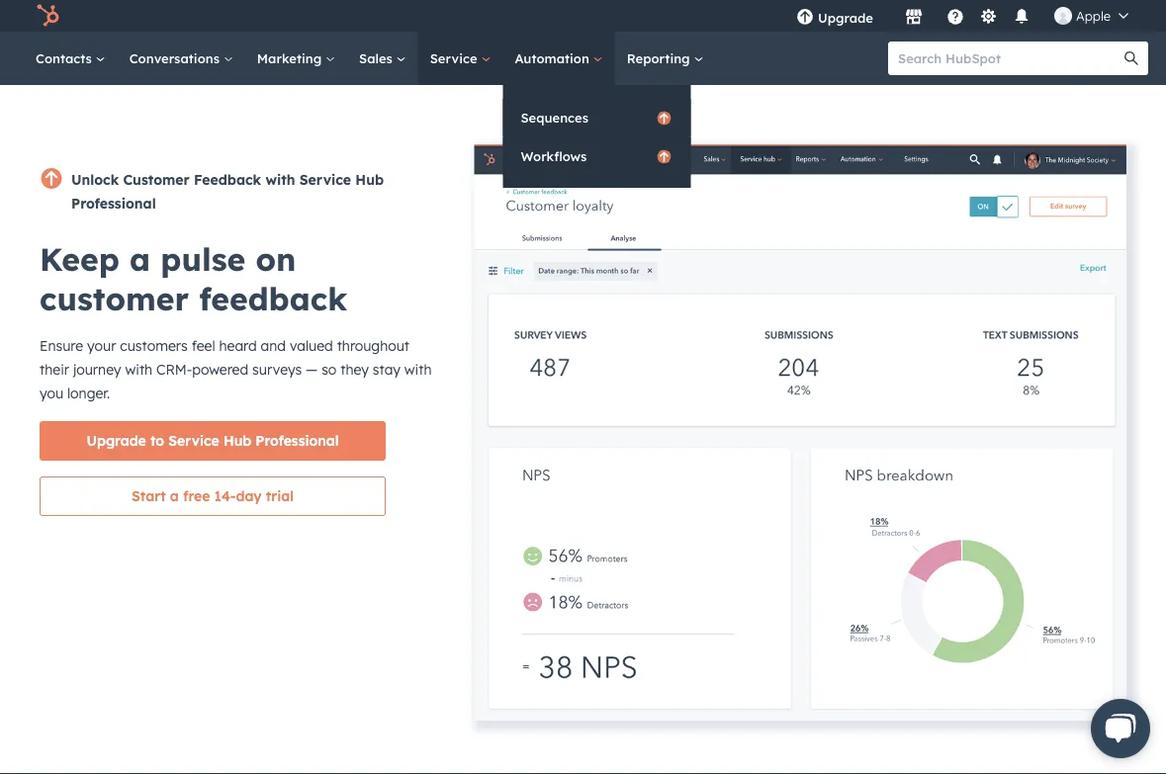 Task type: vqa. For each thing, say whether or not it's contained in the screenshot.
'Start'
yes



Task type: describe. For each thing, give the bounding box(es) containing it.
sales link
[[347, 32, 418, 85]]

upgrade to service hub professional link
[[40, 421, 386, 461]]

ensure
[[40, 337, 83, 355]]

feedback
[[194, 171, 261, 188]]

bob builder image
[[1054, 7, 1072, 25]]

professional inside service hub professional
[[71, 195, 156, 212]]

sales
[[359, 50, 396, 66]]

professional inside upgrade to service hub professional link
[[256, 432, 339, 450]]

surveys
[[252, 361, 302, 378]]

customer
[[40, 279, 189, 318]]

pulse
[[161, 239, 246, 279]]

you
[[40, 385, 63, 402]]

throughout
[[337, 337, 410, 355]]

your
[[87, 337, 116, 355]]

automation
[[515, 50, 593, 66]]

customer
[[123, 171, 190, 188]]

stay
[[373, 361, 400, 378]]

marketing
[[257, 50, 325, 66]]

service for service
[[430, 50, 481, 66]]

0 horizontal spatial with
[[125, 361, 152, 378]]

unlock customer feedback with
[[71, 171, 295, 188]]

start a free 14-day trial button
[[40, 477, 386, 516]]

a for start
[[170, 488, 179, 505]]

upgrade to service hub professional
[[86, 432, 339, 450]]

powered
[[192, 361, 248, 378]]

service link
[[418, 32, 503, 85]]

2 horizontal spatial with
[[404, 361, 432, 378]]

and
[[261, 337, 286, 355]]

their
[[40, 361, 69, 378]]

help button
[[939, 0, 972, 32]]

contacts link
[[24, 32, 117, 85]]

conversations link
[[117, 32, 245, 85]]

heard
[[219, 337, 257, 355]]

notifications button
[[1005, 0, 1039, 32]]

0 horizontal spatial service
[[168, 432, 219, 450]]

they
[[341, 361, 369, 378]]

workflows
[[521, 148, 587, 164]]

search button
[[1115, 42, 1148, 75]]

keep a pulse on customer feedback
[[40, 239, 347, 318]]

hub inside upgrade to service hub professional link
[[223, 432, 251, 450]]

so
[[322, 361, 337, 378]]

help image
[[947, 9, 964, 27]]

notifications image
[[1013, 9, 1031, 27]]

menu containing apple
[[782, 0, 1142, 32]]

search image
[[1125, 51, 1138, 65]]

customers
[[120, 337, 188, 355]]

upgrade image
[[796, 9, 814, 27]]

service for service hub professional
[[299, 171, 351, 188]]

feel
[[192, 337, 215, 355]]



Task type: locate. For each thing, give the bounding box(es) containing it.
1 horizontal spatial professional
[[256, 432, 339, 450]]

menu
[[782, 0, 1142, 32]]

0 vertical spatial service
[[430, 50, 481, 66]]

unlock
[[71, 171, 119, 188]]

automation link
[[503, 32, 615, 85]]

upgrade for upgrade
[[818, 9, 873, 26]]

settings image
[[980, 8, 997, 26]]

service right the feedback
[[299, 171, 351, 188]]

reporting
[[627, 50, 694, 66]]

1 vertical spatial service
[[299, 171, 351, 188]]

1 horizontal spatial a
[[170, 488, 179, 505]]

longer.
[[67, 385, 110, 402]]

0 horizontal spatial a
[[130, 239, 150, 279]]

free
[[183, 488, 210, 505]]

feedback
[[199, 279, 347, 318]]

contacts
[[36, 50, 96, 66]]

sequences
[[521, 109, 589, 126]]

journey
[[73, 361, 121, 378]]

0 horizontal spatial hub
[[223, 432, 251, 450]]

day
[[236, 488, 262, 505]]

sequences link
[[503, 99, 691, 136]]

to
[[150, 432, 164, 450]]

workflows link
[[503, 137, 691, 175]]

0 horizontal spatial upgrade
[[86, 432, 146, 450]]

a left free
[[170, 488, 179, 505]]

1 vertical spatial upgrade
[[86, 432, 146, 450]]

a for keep
[[130, 239, 150, 279]]

14-
[[214, 488, 236, 505]]

start
[[132, 488, 166, 505]]

0 vertical spatial upgrade
[[818, 9, 873, 26]]

menu item
[[887, 0, 891, 32]]

0 vertical spatial professional
[[71, 195, 156, 212]]

1 horizontal spatial upgrade
[[818, 9, 873, 26]]

apple button
[[1042, 0, 1140, 32]]

service inside service hub professional
[[299, 171, 351, 188]]

upgrade
[[818, 9, 873, 26], [86, 432, 146, 450]]

2 vertical spatial service
[[168, 432, 219, 450]]

1 horizontal spatial hub
[[355, 171, 384, 188]]

1 vertical spatial a
[[170, 488, 179, 505]]

Search HubSpot search field
[[888, 42, 1131, 75]]

reporting link
[[615, 32, 716, 85]]

conversations
[[129, 50, 223, 66]]

ensure your customers feel heard and valued throughout their journey with crm-powered surveys — so they stay with you longer.
[[40, 337, 432, 402]]

automation menu
[[503, 85, 691, 188]]

marketplaces image
[[905, 9, 923, 27]]

1 vertical spatial hub
[[223, 432, 251, 450]]

hub
[[355, 171, 384, 188], [223, 432, 251, 450]]

0 vertical spatial hub
[[355, 171, 384, 188]]

professional up trial
[[256, 432, 339, 450]]

1 vertical spatial professional
[[256, 432, 339, 450]]

on
[[256, 239, 296, 279]]

a inside keep a pulse on customer feedback
[[130, 239, 150, 279]]

trial
[[266, 488, 294, 505]]

with right the stay
[[404, 361, 432, 378]]

hub inside service hub professional
[[355, 171, 384, 188]]

apple
[[1076, 7, 1111, 24]]

with right the feedback
[[265, 171, 295, 188]]

1 horizontal spatial service
[[299, 171, 351, 188]]

a
[[130, 239, 150, 279], [170, 488, 179, 505]]

service hub professional
[[71, 171, 384, 212]]

—
[[306, 361, 318, 378]]

settings link
[[976, 5, 1001, 26]]

marketing link
[[245, 32, 347, 85]]

upgrade right upgrade icon
[[818, 9, 873, 26]]

chat widget region
[[1059, 680, 1166, 774]]

with
[[265, 171, 295, 188], [125, 361, 152, 378], [404, 361, 432, 378]]

start a free 14-day trial
[[132, 488, 294, 505]]

upgrade for upgrade to service hub professional
[[86, 432, 146, 450]]

crm-
[[156, 361, 192, 378]]

hubspot image
[[36, 4, 59, 28]]

upgrade left to
[[86, 432, 146, 450]]

professional down unlock
[[71, 195, 156, 212]]

a right keep
[[130, 239, 150, 279]]

professional
[[71, 195, 156, 212], [256, 432, 339, 450]]

with down customers
[[125, 361, 152, 378]]

keep
[[40, 239, 119, 279]]

0 horizontal spatial professional
[[71, 195, 156, 212]]

service right to
[[168, 432, 219, 450]]

hubspot link
[[24, 4, 74, 28]]

2 horizontal spatial service
[[430, 50, 481, 66]]

0 vertical spatial a
[[130, 239, 150, 279]]

marketplaces button
[[893, 0, 935, 32]]

a inside button
[[170, 488, 179, 505]]

valued
[[290, 337, 333, 355]]

service
[[430, 50, 481, 66], [299, 171, 351, 188], [168, 432, 219, 450]]

1 horizontal spatial with
[[265, 171, 295, 188]]

service right sales link
[[430, 50, 481, 66]]



